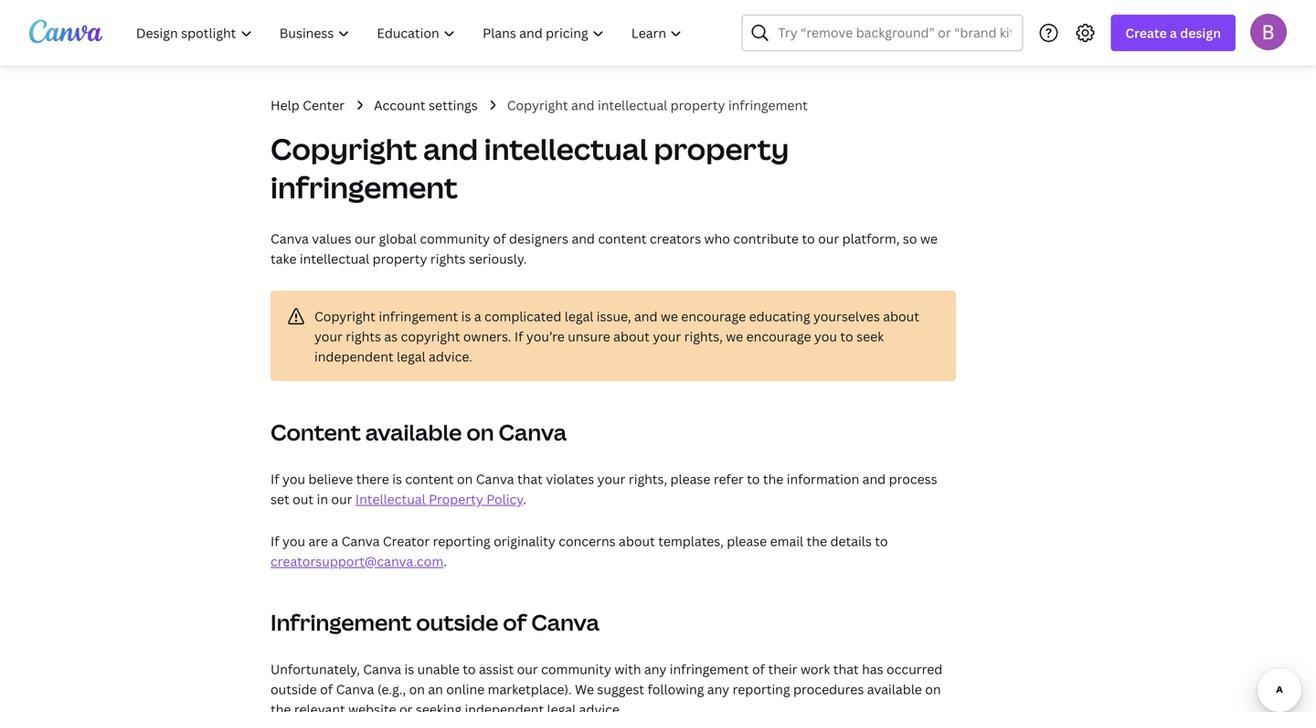 Task type: vqa. For each thing, say whether or not it's contained in the screenshot.
ONLINE in the bottom of the page
yes



Task type: describe. For each thing, give the bounding box(es) containing it.
copyright inside copyright infringement is a complicated legal issue, and we encourage educating yourselves about your rights as copyright owners. if you're unsure about your rights, we encourage you to seek independent legal advice.
[[314, 308, 376, 325]]

their
[[768, 660, 798, 678]]

that inside if you believe there is content on canva that violates your rights, please refer to the information and process set out in our
[[517, 470, 543, 488]]

0 horizontal spatial your
[[314, 328, 343, 345]]

are
[[308, 532, 328, 550]]

of left their
[[752, 660, 765, 678]]

templates,
[[658, 532, 724, 550]]

1 horizontal spatial any
[[707, 681, 730, 698]]

rights inside canva values our global community of designers and content creators who contribute to our platform, so we take intellectual property rights seriously.
[[430, 250, 466, 267]]

(e.g.,
[[377, 681, 406, 698]]

0 horizontal spatial available
[[365, 417, 462, 447]]

0 vertical spatial intellectual
[[598, 96, 667, 114]]

there
[[356, 470, 389, 488]]

complicated
[[484, 308, 562, 325]]

of up assist
[[503, 607, 527, 637]]

policy
[[487, 490, 523, 508]]

copyright
[[401, 328, 460, 345]]

the inside unfortunately, canva is unable to assist our community with any infringement of their work that has occurred outside of canva (e.g., on an online marketplace). we suggest following any reporting procedures available on the relevant website or seeking independent legal advice.
[[271, 701, 291, 712]]

available inside unfortunately, canva is unable to assist our community with any infringement of their work that has occurred outside of canva (e.g., on an online marketplace). we suggest following any reporting procedures available on the relevant website or seeking independent legal advice.
[[867, 681, 922, 698]]

work
[[801, 660, 830, 678]]

0 vertical spatial property
[[671, 96, 725, 114]]

infringement inside unfortunately, canva is unable to assist our community with any infringement of their work that has occurred outside of canva (e.g., on an online marketplace). we suggest following any reporting procedures available on the relevant website or seeking independent legal advice.
[[670, 660, 749, 678]]

community inside canva values our global community of designers and content creators who contribute to our platform, so we take intellectual property rights seriously.
[[420, 230, 490, 247]]

intellectual property policy .
[[355, 490, 526, 508]]

yourselves
[[813, 308, 880, 325]]

0 vertical spatial about
[[883, 308, 920, 325]]

issue,
[[597, 308, 631, 325]]

values
[[312, 230, 352, 247]]

who
[[704, 230, 730, 247]]

rights, inside if you believe there is content on canva that violates your rights, please refer to the information and process set out in our
[[629, 470, 667, 488]]

canva up (e.g.,
[[363, 660, 401, 678]]

intellectual inside canva values our global community of designers and content creators who contribute to our platform, so we take intellectual property rights seriously.
[[300, 250, 369, 267]]

procedures
[[793, 681, 864, 698]]

to inside copyright infringement is a complicated legal issue, and we encourage educating yourselves about your rights as copyright owners. if you're unsure about your rights, we encourage you to seek independent legal advice.
[[840, 328, 853, 345]]

intellectual
[[355, 490, 426, 508]]

reporting inside 'if you are a canva creator reporting originality concerns about templates, please email the details to creatorsupport@canva.com .'
[[433, 532, 491, 550]]

property inside the copyright and intellectual property infringement
[[654, 129, 789, 169]]

originality
[[494, 532, 556, 550]]

canva values our global community of designers and content creators who contribute to our platform, so we take intellectual property rights seriously.
[[271, 230, 938, 267]]

independent inside copyright infringement is a complicated legal issue, and we encourage educating yourselves about your rights as copyright owners. if you're unsure about your rights, we encourage you to seek independent legal advice.
[[314, 348, 394, 365]]

account
[[374, 96, 426, 114]]

a for if you are a canva creator reporting originality concerns about templates, please email the details to creatorsupport@canva.com .
[[331, 532, 338, 550]]

content inside if you believe there is content on canva that violates your rights, please refer to the information and process set out in our
[[405, 470, 454, 488]]

0 vertical spatial .
[[523, 490, 526, 508]]

our left global
[[355, 230, 376, 247]]

and inside copyright infringement is a complicated legal issue, and we encourage educating yourselves about your rights as copyright owners. if you're unsure about your rights, we encourage you to seek independent legal advice.
[[634, 308, 658, 325]]

to inside 'if you are a canva creator reporting originality concerns about templates, please email the details to creatorsupport@canva.com .'
[[875, 532, 888, 550]]

infringement outside of canva
[[271, 607, 599, 637]]

believe
[[308, 470, 353, 488]]

you for creatorsupport@canva.com
[[282, 532, 305, 550]]

out
[[293, 490, 314, 508]]

unfortunately, canva is unable to assist our community with any infringement of their work that has occurred outside of canva (e.g., on an online marketplace). we suggest following any reporting procedures available on the relevant website or seeking independent legal advice.
[[271, 660, 943, 712]]

advice. inside copyright infringement is a complicated legal issue, and we encourage educating yourselves about your rights as copyright owners. if you're unsure about your rights, we encourage you to seek independent legal advice.
[[429, 348, 472, 365]]

our inside if you believe there is content on canva that violates your rights, please refer to the information and process set out in our
[[331, 490, 352, 508]]

0 vertical spatial copyright and intellectual property infringement
[[507, 96, 808, 114]]

with
[[615, 660, 641, 678]]

concerns
[[559, 532, 616, 550]]

online
[[446, 681, 485, 698]]

our inside unfortunately, canva is unable to assist our community with any infringement of their work that has occurred outside of canva (e.g., on an online marketplace). we suggest following any reporting procedures available on the relevant website or seeking independent legal advice.
[[517, 660, 538, 678]]

the inside 'if you are a canva creator reporting originality concerns about templates, please email the details to creatorsupport@canva.com .'
[[807, 532, 827, 550]]

0 vertical spatial encourage
[[681, 308, 746, 325]]

if for creator
[[271, 532, 279, 550]]

and inside if you believe there is content on canva that violates your rights, please refer to the information and process set out in our
[[863, 470, 886, 488]]

infringement
[[271, 607, 412, 637]]

rights inside copyright infringement is a complicated legal issue, and we encourage educating yourselves about your rights as copyright owners. if you're unsure about your rights, we encourage you to seek independent legal advice.
[[346, 328, 381, 345]]

relevant
[[294, 701, 345, 712]]

of inside canva values our global community of designers and content creators who contribute to our platform, so we take intellectual property rights seriously.
[[493, 230, 506, 247]]

unable
[[417, 660, 460, 678]]

refer
[[714, 470, 744, 488]]

creators
[[650, 230, 701, 247]]

so
[[903, 230, 917, 247]]

following
[[648, 681, 704, 698]]

email
[[770, 532, 804, 550]]

create a design
[[1126, 24, 1221, 42]]

information
[[787, 470, 859, 488]]

help center link
[[271, 95, 345, 115]]

Try "remove background" or "brand kit" search field
[[778, 16, 1011, 50]]

assist
[[479, 660, 514, 678]]

please inside if you believe there is content on canva that violates your rights, please refer to the information and process set out in our
[[670, 470, 711, 488]]

take
[[271, 250, 297, 267]]

intellectual property policy link
[[355, 490, 523, 508]]

about inside 'if you are a canva creator reporting originality concerns about templates, please email the details to creatorsupport@canva.com .'
[[619, 532, 655, 550]]

the inside if you believe there is content on canva that violates your rights, please refer to the information and process set out in our
[[763, 470, 784, 488]]

an
[[428, 681, 443, 698]]

marketplace).
[[488, 681, 572, 698]]

on inside if you believe there is content on canva that violates your rights, please refer to the information and process set out in our
[[457, 470, 473, 488]]

is inside if you believe there is content on canva that violates your rights, please refer to the information and process set out in our
[[392, 470, 402, 488]]

intellectual inside the copyright and intellectual property infringement
[[484, 129, 648, 169]]

owners.
[[463, 328, 511, 345]]

. inside 'if you are a canva creator reporting originality concerns about templates, please email the details to creatorsupport@canva.com .'
[[443, 553, 447, 570]]

1 vertical spatial about
[[613, 328, 650, 345]]

to inside canva values our global community of designers and content creators who contribute to our platform, so we take intellectual property rights seriously.
[[802, 230, 815, 247]]

of up relevant
[[320, 681, 333, 698]]

account settings
[[374, 96, 478, 114]]

canva inside canva values our global community of designers and content creators who contribute to our platform, so we take intellectual property rights seriously.
[[271, 230, 309, 247]]

property
[[429, 490, 483, 508]]

your inside if you believe there is content on canva that violates your rights, please refer to the information and process set out in our
[[597, 470, 626, 488]]

create a design button
[[1111, 15, 1236, 51]]

infringement inside copyright infringement is a complicated legal issue, and we encourage educating yourselves about your rights as copyright owners. if you're unsure about your rights, we encourage you to seek independent legal advice.
[[379, 308, 458, 325]]

account settings link
[[374, 95, 478, 115]]



Task type: locate. For each thing, give the bounding box(es) containing it.
1 vertical spatial outside
[[271, 681, 317, 698]]

1 vertical spatial please
[[727, 532, 767, 550]]

0 vertical spatial independent
[[314, 348, 394, 365]]

a inside 'if you are a canva creator reporting originality concerns about templates, please email the details to creatorsupport@canva.com .'
[[331, 532, 338, 550]]

2 vertical spatial is
[[404, 660, 414, 678]]

to right refer
[[747, 470, 760, 488]]

your left as
[[314, 328, 343, 345]]

community up we
[[541, 660, 611, 678]]

rights
[[430, 250, 466, 267], [346, 328, 381, 345]]

1 horizontal spatial community
[[541, 660, 611, 678]]

suggest
[[597, 681, 644, 698]]

outside up unable
[[416, 607, 498, 637]]

1 vertical spatial any
[[707, 681, 730, 698]]

your right violates at bottom left
[[597, 470, 626, 488]]

1 horizontal spatial rights,
[[684, 328, 723, 345]]

2 horizontal spatial we
[[920, 230, 938, 247]]

canva up violates at bottom left
[[499, 417, 567, 447]]

platform,
[[842, 230, 900, 247]]

0 vertical spatial the
[[763, 470, 784, 488]]

global
[[379, 230, 417, 247]]

a inside copyright infringement is a complicated legal issue, and we encourage educating yourselves about your rights as copyright owners. if you're unsure about your rights, we encourage you to seek independent legal advice.
[[474, 308, 481, 325]]

please left email
[[727, 532, 767, 550]]

available down occurred
[[867, 681, 922, 698]]

0 horizontal spatial any
[[644, 660, 667, 678]]

infringement inside the copyright and intellectual property infringement link
[[728, 96, 808, 114]]

that up policy
[[517, 470, 543, 488]]

canva
[[271, 230, 309, 247], [499, 417, 567, 447], [476, 470, 514, 488], [341, 532, 380, 550], [531, 607, 599, 637], [363, 660, 401, 678], [336, 681, 374, 698]]

1 vertical spatial content
[[405, 470, 454, 488]]

2 vertical spatial legal
[[547, 701, 576, 712]]

to right details
[[875, 532, 888, 550]]

legal up 'unsure'
[[565, 308, 594, 325]]

center
[[303, 96, 345, 114]]

create
[[1126, 24, 1167, 42]]

to right contribute
[[802, 230, 815, 247]]

if you believe there is content on canva that violates your rights, please refer to the information and process set out in our
[[271, 470, 937, 508]]

if
[[515, 328, 523, 345], [271, 470, 279, 488], [271, 532, 279, 550]]

reporting down their
[[733, 681, 790, 698]]

1 horizontal spatial outside
[[416, 607, 498, 637]]

if down complicated
[[515, 328, 523, 345]]

reporting down 'property'
[[433, 532, 491, 550]]

your right 'unsure'
[[653, 328, 681, 345]]

canva up we
[[531, 607, 599, 637]]

a for copyright infringement is a complicated legal issue, and we encourage educating yourselves about your rights as copyright owners. if you're unsure about your rights, we encourage you to seek independent legal advice.
[[474, 308, 481, 325]]

0 horizontal spatial rights
[[346, 328, 381, 345]]

rights,
[[684, 328, 723, 345], [629, 470, 667, 488]]

seeking
[[416, 701, 462, 712]]

0 vertical spatial we
[[920, 230, 938, 247]]

legal inside unfortunately, canva is unable to assist our community with any infringement of their work that has occurred outside of canva (e.g., on an online marketplace). we suggest following any reporting procedures available on the relevant website or seeking independent legal advice.
[[547, 701, 576, 712]]

. up originality
[[523, 490, 526, 508]]

0 vertical spatial please
[[670, 470, 711, 488]]

is for infringement
[[461, 308, 471, 325]]

seek
[[857, 328, 884, 345]]

0 horizontal spatial advice.
[[429, 348, 472, 365]]

please inside 'if you are a canva creator reporting originality concerns about templates, please email the details to creatorsupport@canva.com .'
[[727, 532, 767, 550]]

details
[[830, 532, 872, 550]]

designers
[[509, 230, 569, 247]]

0 vertical spatial advice.
[[429, 348, 472, 365]]

the right email
[[807, 532, 827, 550]]

you left are
[[282, 532, 305, 550]]

you're
[[526, 328, 565, 345]]

copyright and intellectual property infringement link
[[507, 95, 808, 115]]

independent down marketplace).
[[465, 701, 544, 712]]

1 horizontal spatial that
[[833, 660, 859, 678]]

independent down as
[[314, 348, 394, 365]]

available
[[365, 417, 462, 447], [867, 681, 922, 698]]

property
[[671, 96, 725, 114], [654, 129, 789, 169], [373, 250, 427, 267]]

0 horizontal spatial a
[[331, 532, 338, 550]]

please left refer
[[670, 470, 711, 488]]

1 vertical spatial the
[[807, 532, 827, 550]]

help center
[[271, 96, 345, 114]]

copyright inside the copyright and intellectual property infringement
[[271, 129, 417, 169]]

is up intellectual
[[392, 470, 402, 488]]

1 horizontal spatial independent
[[465, 701, 544, 712]]

0 horizontal spatial the
[[271, 701, 291, 712]]

1 horizontal spatial we
[[726, 328, 743, 345]]

unsure
[[568, 328, 610, 345]]

1 vertical spatial is
[[392, 470, 402, 488]]

you down yourselves
[[814, 328, 837, 345]]

1 vertical spatial if
[[271, 470, 279, 488]]

content left creators
[[598, 230, 647, 247]]

property inside canva values our global community of designers and content creators who contribute to our platform, so we take intellectual property rights seriously.
[[373, 250, 427, 267]]

independent
[[314, 348, 394, 365], [465, 701, 544, 712]]

intellectual
[[598, 96, 667, 114], [484, 129, 648, 169], [300, 250, 369, 267]]

1 vertical spatial available
[[867, 681, 922, 698]]

1 vertical spatial we
[[661, 308, 678, 325]]

1 vertical spatial community
[[541, 660, 611, 678]]

you up out
[[282, 470, 305, 488]]

1 vertical spatial rights
[[346, 328, 381, 345]]

advice.
[[429, 348, 472, 365], [579, 701, 623, 712]]

1 vertical spatial .
[[443, 553, 447, 570]]

to inside if you believe there is content on canva that violates your rights, please refer to the information and process set out in our
[[747, 470, 760, 488]]

. up infringement outside of canva
[[443, 553, 447, 570]]

the
[[763, 470, 784, 488], [807, 532, 827, 550], [271, 701, 291, 712]]

2 vertical spatial we
[[726, 328, 743, 345]]

in
[[317, 490, 328, 508]]

you
[[814, 328, 837, 345], [282, 470, 305, 488], [282, 532, 305, 550]]

1 horizontal spatial your
[[597, 470, 626, 488]]

0 horizontal spatial rights,
[[629, 470, 667, 488]]

copyright infringement is a complicated legal issue, and we encourage educating yourselves about your rights as copyright owners. if you're unsure about your rights, we encourage you to seek independent legal advice.
[[314, 308, 920, 365]]

to down yourselves
[[840, 328, 853, 345]]

community up the seriously.
[[420, 230, 490, 247]]

2 horizontal spatial your
[[653, 328, 681, 345]]

or
[[399, 701, 413, 712]]

0 vertical spatial a
[[1170, 24, 1177, 42]]

2 horizontal spatial is
[[461, 308, 471, 325]]

is up (e.g.,
[[404, 660, 414, 678]]

reporting inside unfortunately, canva is unable to assist our community with any infringement of their work that has occurred outside of canva (e.g., on an online marketplace). we suggest following any reporting procedures available on the relevant website or seeking independent legal advice.
[[733, 681, 790, 698]]

outside
[[416, 607, 498, 637], [271, 681, 317, 698]]

is inside copyright infringement is a complicated legal issue, and we encourage educating yourselves about your rights as copyright owners. if you're unsure about your rights, we encourage you to seek independent legal advice.
[[461, 308, 471, 325]]

legal down we
[[547, 701, 576, 712]]

0 horizontal spatial reporting
[[433, 532, 491, 550]]

copyright down values
[[314, 308, 376, 325]]

our up marketplace).
[[517, 660, 538, 678]]

1 vertical spatial that
[[833, 660, 859, 678]]

1 vertical spatial copyright
[[271, 129, 417, 169]]

1 horizontal spatial is
[[404, 660, 414, 678]]

top level navigation element
[[124, 15, 698, 51]]

0 vertical spatial if
[[515, 328, 523, 345]]

violates
[[546, 470, 594, 488]]

canva up the creatorsupport@canva.com link at the left
[[341, 532, 380, 550]]

design
[[1180, 24, 1221, 42]]

is inside unfortunately, canva is unable to assist our community with any infringement of their work that has occurred outside of canva (e.g., on an online marketplace). we suggest following any reporting procedures available on the relevant website or seeking independent legal advice.
[[404, 660, 414, 678]]

0 horizontal spatial we
[[661, 308, 678, 325]]

a up owners.
[[474, 308, 481, 325]]

independent inside unfortunately, canva is unable to assist our community with any infringement of their work that has occurred outside of canva (e.g., on an online marketplace). we suggest following any reporting procedures available on the relevant website or seeking independent legal advice.
[[465, 701, 544, 712]]

1 horizontal spatial rights
[[430, 250, 466, 267]]

advice. down we
[[579, 701, 623, 712]]

canva inside 'if you are a canva creator reporting originality concerns about templates, please email the details to creatorsupport@canva.com .'
[[341, 532, 380, 550]]

0 horizontal spatial outside
[[271, 681, 317, 698]]

a right are
[[331, 532, 338, 550]]

any right with
[[644, 660, 667, 678]]

copyright and intellectual property infringement
[[507, 96, 808, 114], [271, 129, 789, 207]]

bob builder image
[[1250, 13, 1287, 50]]

encourage left educating on the top right
[[681, 308, 746, 325]]

rights left the seriously.
[[430, 250, 466, 267]]

seriously.
[[469, 250, 527, 267]]

our left 'platform,'
[[818, 230, 839, 247]]

2 vertical spatial property
[[373, 250, 427, 267]]

set
[[271, 490, 290, 508]]

if inside copyright infringement is a complicated legal issue, and we encourage educating yourselves about your rights as copyright owners. if you're unsure about your rights, we encourage you to seek independent legal advice.
[[515, 328, 523, 345]]

copyright right settings
[[507, 96, 568, 114]]

about down issue,
[[613, 328, 650, 345]]

if down set
[[271, 532, 279, 550]]

outside down 'unfortunately,'
[[271, 681, 317, 698]]

2 horizontal spatial a
[[1170, 24, 1177, 42]]

available up there at the left of page
[[365, 417, 462, 447]]

advice. down "copyright"
[[429, 348, 472, 365]]

rights left as
[[346, 328, 381, 345]]

a inside dropdown button
[[1170, 24, 1177, 42]]

outside inside unfortunately, canva is unable to assist our community with any infringement of their work that has occurred outside of canva (e.g., on an online marketplace). we suggest following any reporting procedures available on the relevant website or seeking independent legal advice.
[[271, 681, 317, 698]]

on
[[466, 417, 494, 447], [457, 470, 473, 488], [409, 681, 425, 698], [925, 681, 941, 698]]

0 vertical spatial rights,
[[684, 328, 723, 345]]

if up set
[[271, 470, 279, 488]]

1 horizontal spatial the
[[763, 470, 784, 488]]

1 vertical spatial legal
[[397, 348, 426, 365]]

to
[[802, 230, 815, 247], [840, 328, 853, 345], [747, 470, 760, 488], [875, 532, 888, 550], [463, 660, 476, 678]]

any
[[644, 660, 667, 678], [707, 681, 730, 698]]

2 vertical spatial the
[[271, 701, 291, 712]]

of
[[493, 230, 506, 247], [503, 607, 527, 637], [752, 660, 765, 678], [320, 681, 333, 698]]

2 horizontal spatial the
[[807, 532, 827, 550]]

if you are a canva creator reporting originality concerns about templates, please email the details to creatorsupport@canva.com .
[[271, 532, 888, 570]]

1 vertical spatial intellectual
[[484, 129, 648, 169]]

a
[[1170, 24, 1177, 42], [474, 308, 481, 325], [331, 532, 338, 550]]

you inside if you believe there is content on canva that violates your rights, please refer to the information and process set out in our
[[282, 470, 305, 488]]

about
[[883, 308, 920, 325], [613, 328, 650, 345], [619, 532, 655, 550]]

is up owners.
[[461, 308, 471, 325]]

creator
[[383, 532, 430, 550]]

and inside canva values our global community of designers and content creators who contribute to our platform, so we take intellectual property rights seriously.
[[572, 230, 595, 247]]

reporting
[[433, 532, 491, 550], [733, 681, 790, 698]]

0 vertical spatial that
[[517, 470, 543, 488]]

canva up policy
[[476, 470, 514, 488]]

a left design
[[1170, 24, 1177, 42]]

0 horizontal spatial content
[[405, 470, 454, 488]]

to up the online
[[463, 660, 476, 678]]

1 horizontal spatial advice.
[[579, 701, 623, 712]]

1 horizontal spatial a
[[474, 308, 481, 325]]

of up the seriously.
[[493, 230, 506, 247]]

settings
[[429, 96, 478, 114]]

if inside if you believe there is content on canva that violates your rights, please refer to the information and process set out in our
[[271, 470, 279, 488]]

0 horizontal spatial .
[[443, 553, 447, 570]]

1 vertical spatial encourage
[[746, 328, 811, 345]]

1 vertical spatial a
[[474, 308, 481, 325]]

that inside unfortunately, canva is unable to assist our community with any infringement of their work that has occurred outside of canva (e.g., on an online marketplace). we suggest following any reporting procedures available on the relevant website or seeking independent legal advice.
[[833, 660, 859, 678]]

our right in at the left of page
[[331, 490, 352, 508]]

1 vertical spatial advice.
[[579, 701, 623, 712]]

copyright down center
[[271, 129, 417, 169]]

1 vertical spatial you
[[282, 470, 305, 488]]

the right refer
[[763, 470, 784, 488]]

copyright
[[507, 96, 568, 114], [271, 129, 417, 169], [314, 308, 376, 325]]

we inside canva values our global community of designers and content creators who contribute to our platform, so we take intellectual property rights seriously.
[[920, 230, 938, 247]]

encourage
[[681, 308, 746, 325], [746, 328, 811, 345]]

0 vertical spatial content
[[598, 230, 647, 247]]

about right concerns
[[619, 532, 655, 550]]

0 vertical spatial community
[[420, 230, 490, 247]]

0 horizontal spatial that
[[517, 470, 543, 488]]

content
[[598, 230, 647, 247], [405, 470, 454, 488]]

1 vertical spatial reporting
[[733, 681, 790, 698]]

legal down "copyright"
[[397, 348, 426, 365]]

0 vertical spatial any
[[644, 660, 667, 678]]

community inside unfortunately, canva is unable to assist our community with any infringement of their work that has occurred outside of canva (e.g., on an online marketplace). we suggest following any reporting procedures available on the relevant website or seeking independent legal advice.
[[541, 660, 611, 678]]

1 horizontal spatial reporting
[[733, 681, 790, 698]]

.
[[523, 490, 526, 508], [443, 553, 447, 570]]

2 vertical spatial intellectual
[[300, 250, 369, 267]]

1 vertical spatial independent
[[465, 701, 544, 712]]

you inside 'if you are a canva creator reporting originality concerns about templates, please email the details to creatorsupport@canva.com .'
[[282, 532, 305, 550]]

1 vertical spatial copyright and intellectual property infringement
[[271, 129, 789, 207]]

canva inside if you believe there is content on canva that violates your rights, please refer to the information and process set out in our
[[476, 470, 514, 488]]

the left relevant
[[271, 701, 291, 712]]

encourage down educating on the top right
[[746, 328, 811, 345]]

that
[[517, 470, 543, 488], [833, 660, 859, 678]]

infringement
[[728, 96, 808, 114], [271, 167, 458, 207], [379, 308, 458, 325], [670, 660, 749, 678]]

0 vertical spatial rights
[[430, 250, 466, 267]]

creatorsupport@canva.com link
[[271, 553, 443, 570]]

0 vertical spatial legal
[[565, 308, 594, 325]]

you for information
[[282, 470, 305, 488]]

your
[[314, 328, 343, 345], [653, 328, 681, 345], [597, 470, 626, 488]]

to inside unfortunately, canva is unable to assist our community with any infringement of their work that has occurred outside of canva (e.g., on an online marketplace). we suggest following any reporting procedures available on the relevant website or seeking independent legal advice.
[[463, 660, 476, 678]]

content available on canva
[[271, 417, 567, 447]]

0 vertical spatial outside
[[416, 607, 498, 637]]

0 vertical spatial you
[[814, 328, 837, 345]]

content inside canva values our global community of designers and content creators who contribute to our platform, so we take intellectual property rights seriously.
[[598, 230, 647, 247]]

is
[[461, 308, 471, 325], [392, 470, 402, 488], [404, 660, 414, 678]]

if for content
[[271, 470, 279, 488]]

1 vertical spatial property
[[654, 129, 789, 169]]

1 horizontal spatial content
[[598, 230, 647, 247]]

content
[[271, 417, 361, 447]]

1 horizontal spatial .
[[523, 490, 526, 508]]

unfortunately,
[[271, 660, 360, 678]]

2 vertical spatial a
[[331, 532, 338, 550]]

creatorsupport@canva.com
[[271, 553, 443, 570]]

rights, inside copyright infringement is a complicated legal issue, and we encourage educating yourselves about your rights as copyright owners. if you're unsure about your rights, we encourage you to seek independent legal advice.
[[684, 328, 723, 345]]

contribute
[[733, 230, 799, 247]]

canva up website
[[336, 681, 374, 698]]

educating
[[749, 308, 810, 325]]

2 vertical spatial about
[[619, 532, 655, 550]]

that left the has
[[833, 660, 859, 678]]

content up intellectual property policy link
[[405, 470, 454, 488]]

2 vertical spatial you
[[282, 532, 305, 550]]

1 horizontal spatial please
[[727, 532, 767, 550]]

0 horizontal spatial community
[[420, 230, 490, 247]]

canva up take
[[271, 230, 309, 247]]

1 vertical spatial rights,
[[629, 470, 667, 488]]

is for canva
[[404, 660, 414, 678]]

0 vertical spatial available
[[365, 417, 462, 447]]

process
[[889, 470, 937, 488]]

as
[[384, 328, 398, 345]]

0 vertical spatial copyright
[[507, 96, 568, 114]]

0 horizontal spatial is
[[392, 470, 402, 488]]

legal
[[565, 308, 594, 325], [397, 348, 426, 365], [547, 701, 576, 712]]

has
[[862, 660, 883, 678]]

about up seek
[[883, 308, 920, 325]]

and
[[571, 96, 595, 114], [423, 129, 478, 169], [572, 230, 595, 247], [634, 308, 658, 325], [863, 470, 886, 488]]

community
[[420, 230, 490, 247], [541, 660, 611, 678]]

0 horizontal spatial independent
[[314, 348, 394, 365]]

advice. inside unfortunately, canva is unable to assist our community with any infringement of their work that has occurred outside of canva (e.g., on an online marketplace). we suggest following any reporting procedures available on the relevant website or seeking independent legal advice.
[[579, 701, 623, 712]]

we
[[575, 681, 594, 698]]

2 vertical spatial if
[[271, 532, 279, 550]]

occurred
[[887, 660, 943, 678]]

you inside copyright infringement is a complicated legal issue, and we encourage educating yourselves about your rights as copyright owners. if you're unsure about your rights, we encourage you to seek independent legal advice.
[[814, 328, 837, 345]]

0 horizontal spatial please
[[670, 470, 711, 488]]

any right following at bottom
[[707, 681, 730, 698]]

if inside 'if you are a canva creator reporting originality concerns about templates, please email the details to creatorsupport@canva.com .'
[[271, 532, 279, 550]]

1 horizontal spatial available
[[867, 681, 922, 698]]

help
[[271, 96, 300, 114]]

website
[[348, 701, 396, 712]]



